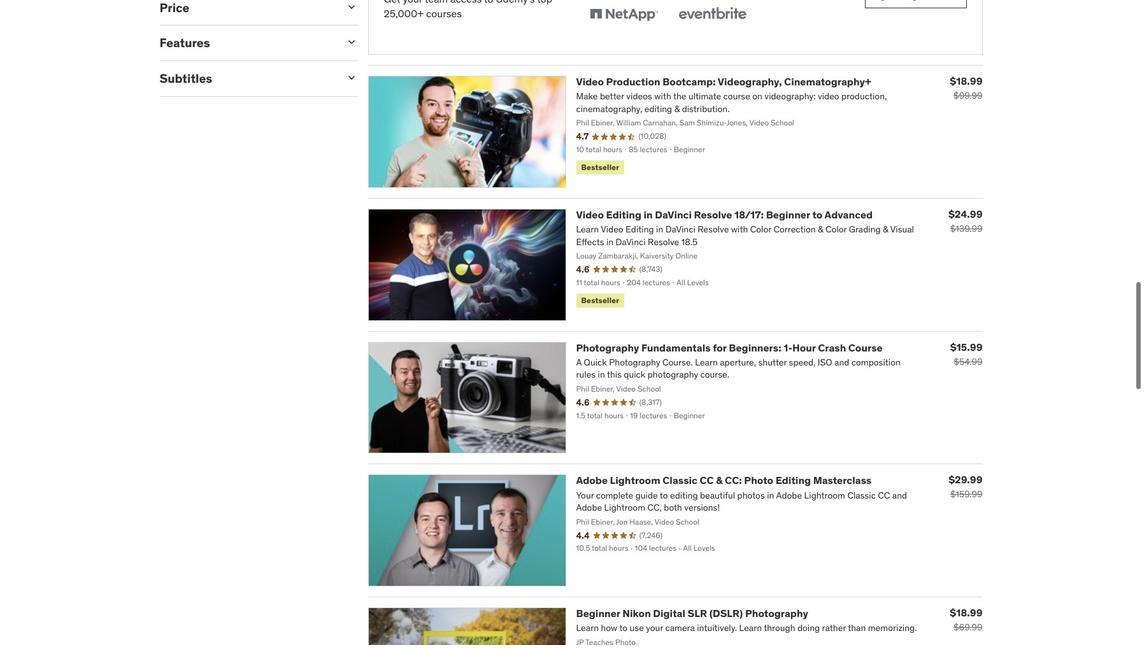 Task type: locate. For each thing, give the bounding box(es) containing it.
classic
[[663, 474, 697, 487]]

video production bootcamp: videography, cinematography+
[[576, 75, 871, 88]]

adobe lightroom classic cc & cc: photo editing masterclass
[[576, 474, 872, 487]]

team
[[425, 0, 448, 5]]

editing right photo
[[776, 474, 811, 487]]

bootcamp:
[[663, 75, 716, 88]]

small image down small image on the left top of the page
[[345, 72, 358, 84]]

beginners:
[[729, 341, 781, 354]]

beginner
[[766, 208, 810, 221], [576, 607, 620, 620]]

get your team access to udemy's top 25,000+ courses
[[384, 0, 552, 20]]

course
[[848, 341, 883, 354]]

$24.99
[[948, 208, 983, 220]]

$29.99
[[949, 474, 983, 486]]

1 video from the top
[[576, 75, 604, 88]]

video left the in
[[576, 208, 604, 221]]

masterclass
[[813, 474, 872, 487]]

1 horizontal spatial photography
[[745, 607, 808, 620]]

1 vertical spatial $18.99
[[950, 607, 983, 619]]

to
[[484, 0, 493, 5], [812, 208, 823, 221]]

$54.99
[[954, 356, 983, 367]]

0 vertical spatial beginner
[[766, 208, 810, 221]]

cinematography+
[[784, 75, 871, 88]]

beginner right 18/17:
[[766, 208, 810, 221]]

netapp image
[[588, 1, 661, 29]]

$15.99 $54.99
[[950, 341, 983, 367]]

videography,
[[718, 75, 782, 88]]

18/17:
[[734, 208, 764, 221]]

1 vertical spatial to
[[812, 208, 823, 221]]

to left advanced
[[812, 208, 823, 221]]

2 $18.99 from the top
[[950, 607, 983, 619]]

features button
[[160, 35, 335, 51]]

$139.99
[[950, 223, 983, 234]]

2 video from the top
[[576, 208, 604, 221]]

adobe
[[576, 474, 608, 487]]

$24.99 $139.99
[[948, 208, 983, 234]]

1 $18.99 from the top
[[950, 74, 983, 87]]

$18.99 up $69.99
[[950, 607, 983, 619]]

2 small image from the top
[[345, 72, 358, 84]]

small image
[[345, 0, 358, 13], [345, 72, 358, 84]]

in
[[644, 208, 653, 221]]

beginner nikon digital slr (dslr) photography
[[576, 607, 808, 620]]

0 vertical spatial video
[[576, 75, 604, 88]]

courses
[[426, 7, 462, 20]]

$99.99
[[954, 90, 983, 101]]

$29.99 $159.99
[[949, 474, 983, 500]]

eventbrite image
[[676, 1, 749, 29]]

video left production
[[576, 75, 604, 88]]

1 vertical spatial small image
[[345, 72, 358, 84]]

photography
[[576, 341, 639, 354], [745, 607, 808, 620]]

1 vertical spatial video
[[576, 208, 604, 221]]

1 vertical spatial beginner
[[576, 607, 620, 620]]

beginner left nikon on the right
[[576, 607, 620, 620]]

1 vertical spatial photography
[[745, 607, 808, 620]]

1 vertical spatial editing
[[776, 474, 811, 487]]

crash
[[818, 341, 846, 354]]

slr
[[688, 607, 707, 620]]

$18.99
[[950, 74, 983, 87], [950, 607, 983, 619]]

video
[[576, 75, 604, 88], [576, 208, 604, 221]]

subtitles
[[160, 71, 212, 86]]

0 horizontal spatial beginner
[[576, 607, 620, 620]]

video for video production bootcamp: videography, cinematography+
[[576, 75, 604, 88]]

to right access
[[484, 0, 493, 5]]

for
[[713, 341, 727, 354]]

0 horizontal spatial editing
[[606, 208, 641, 221]]

&
[[716, 474, 723, 487]]

0 vertical spatial to
[[484, 0, 493, 5]]

davinci
[[655, 208, 692, 221]]

adobe lightroom classic cc & cc: photo editing masterclass link
[[576, 474, 872, 487]]

small image up small image on the left top of the page
[[345, 0, 358, 13]]

0 horizontal spatial photography
[[576, 341, 639, 354]]

0 vertical spatial $18.99
[[950, 74, 983, 87]]

(dslr)
[[709, 607, 743, 620]]

0 vertical spatial small image
[[345, 0, 358, 13]]

0 vertical spatial editing
[[606, 208, 641, 221]]

editing
[[606, 208, 641, 221], [776, 474, 811, 487]]

$18.99 up $99.99
[[950, 74, 983, 87]]

$15.99
[[950, 341, 983, 353]]

1 horizontal spatial beginner
[[766, 208, 810, 221]]

editing left the in
[[606, 208, 641, 221]]

0 horizontal spatial to
[[484, 0, 493, 5]]

cc
[[700, 474, 714, 487]]



Task type: vqa. For each thing, say whether or not it's contained in the screenshot.
bottom small icon
no



Task type: describe. For each thing, give the bounding box(es) containing it.
resolve
[[694, 208, 732, 221]]

your
[[403, 0, 422, 5]]

1 horizontal spatial to
[[812, 208, 823, 221]]

$18.99 for beginner nikon digital slr (dslr) photography
[[950, 607, 983, 619]]

$159.99
[[950, 489, 983, 500]]

udemy's
[[496, 0, 535, 5]]

get
[[384, 0, 400, 5]]

lightroom
[[610, 474, 660, 487]]

photo
[[744, 474, 773, 487]]

top
[[537, 0, 552, 5]]

photography fundamentals for beginners: 1-hour crash course link
[[576, 341, 883, 354]]

cc:
[[725, 474, 742, 487]]

production
[[606, 75, 660, 88]]

video editing in davinci resolve 18/17: beginner to advanced
[[576, 208, 873, 221]]

features
[[160, 35, 210, 51]]

$18.99 $99.99
[[950, 74, 983, 101]]

$69.99
[[954, 622, 983, 633]]

$18.99 $69.99
[[950, 607, 983, 633]]

nikon
[[623, 607, 651, 620]]

photography fundamentals for beginners: 1-hour crash course
[[576, 341, 883, 354]]

small image
[[345, 36, 358, 49]]

25,000+
[[384, 7, 424, 20]]

video editing in davinci resolve 18/17: beginner to advanced link
[[576, 208, 873, 221]]

advanced
[[825, 208, 873, 221]]

video production bootcamp: videography, cinematography+ link
[[576, 75, 871, 88]]

1-
[[784, 341, 792, 354]]

1 small image from the top
[[345, 0, 358, 13]]

video for video editing in davinci resolve 18/17: beginner to advanced
[[576, 208, 604, 221]]

hour
[[792, 341, 816, 354]]

access
[[450, 0, 482, 5]]

1 horizontal spatial editing
[[776, 474, 811, 487]]

digital
[[653, 607, 685, 620]]

fundamentals
[[641, 341, 711, 354]]

beginner nikon digital slr (dslr) photography link
[[576, 607, 808, 620]]

0 vertical spatial photography
[[576, 341, 639, 354]]

$18.99 for video production bootcamp: videography, cinematography+
[[950, 74, 983, 87]]

subtitles button
[[160, 71, 335, 86]]

to inside the get your team access to udemy's top 25,000+ courses
[[484, 0, 493, 5]]



